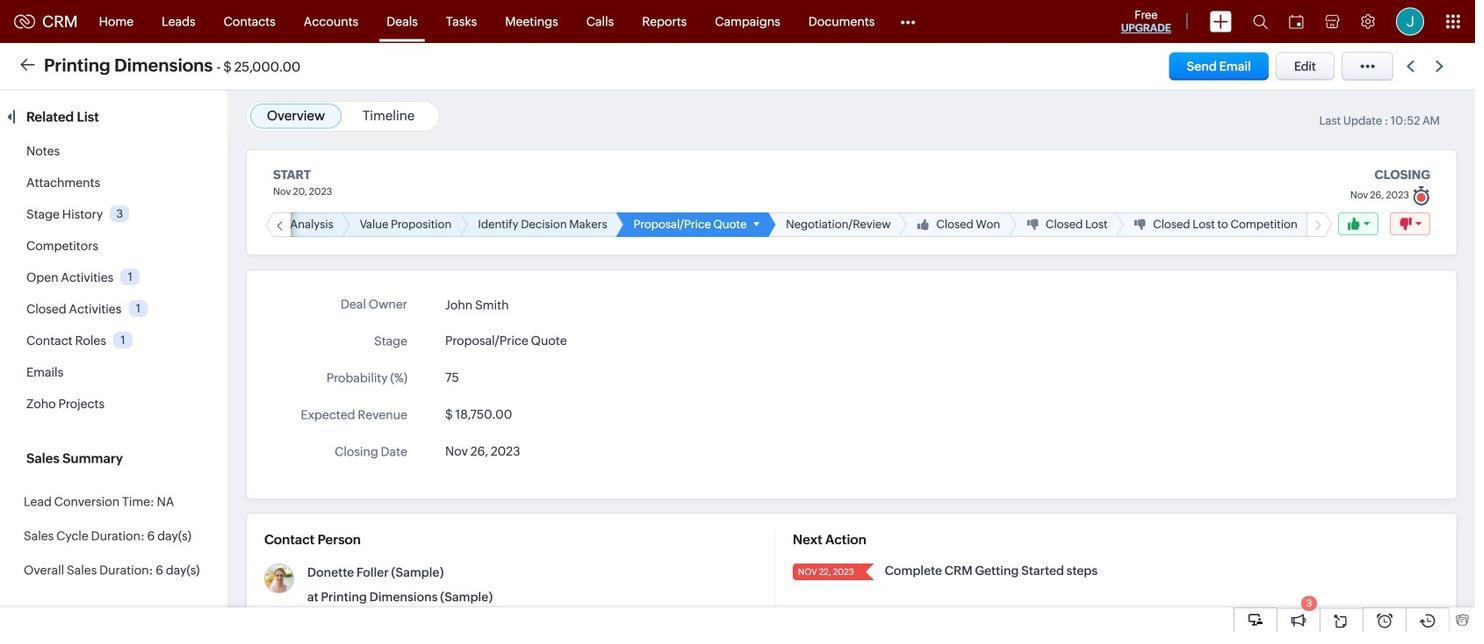 Task type: locate. For each thing, give the bounding box(es) containing it.
create menu element
[[1200, 0, 1243, 43]]

logo image
[[14, 14, 35, 29]]

previous record image
[[1407, 61, 1415, 72]]

search image
[[1253, 14, 1268, 29]]

search element
[[1243, 0, 1279, 43]]



Task type: vqa. For each thing, say whether or not it's contained in the screenshot.
Search element
yes



Task type: describe. For each thing, give the bounding box(es) containing it.
Other Modules field
[[889, 7, 927, 36]]

calendar image
[[1289, 14, 1304, 29]]

create menu image
[[1210, 11, 1232, 32]]

next record image
[[1436, 61, 1447, 72]]

profile image
[[1396, 7, 1425, 36]]

profile element
[[1386, 0, 1435, 43]]



